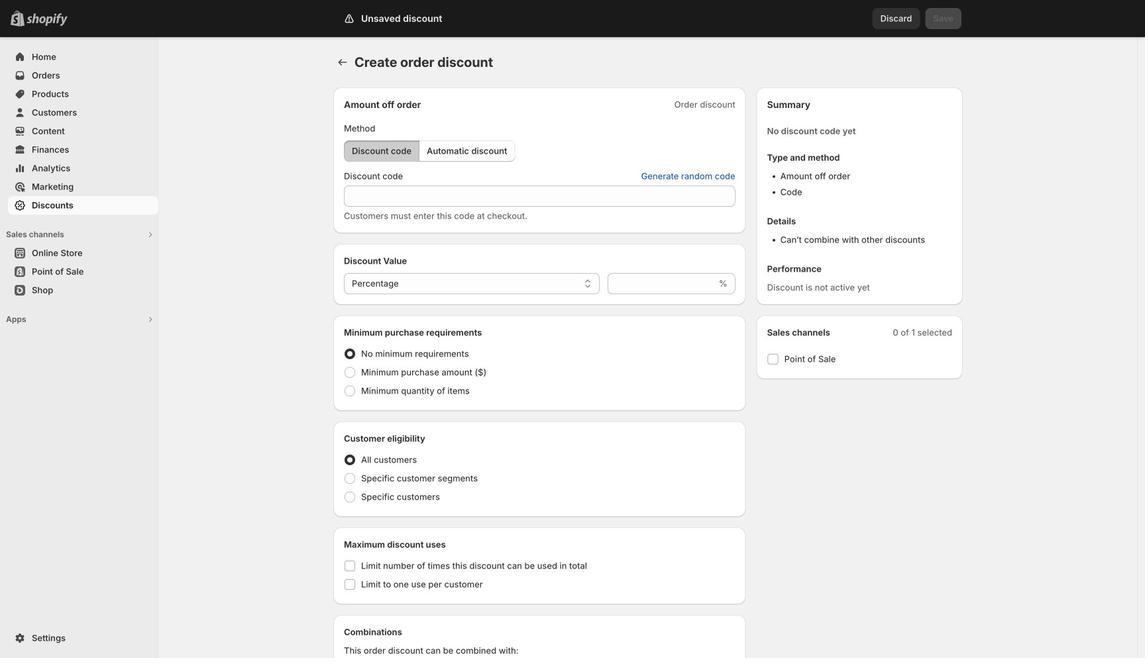Task type: describe. For each thing, give the bounding box(es) containing it.
shopify image
[[27, 13, 68, 26]]



Task type: locate. For each thing, give the bounding box(es) containing it.
None text field
[[608, 273, 716, 294]]

None text field
[[344, 186, 735, 207]]



Task type: vqa. For each thing, say whether or not it's contained in the screenshot.
SHOPIFY image on the left top of the page
yes



